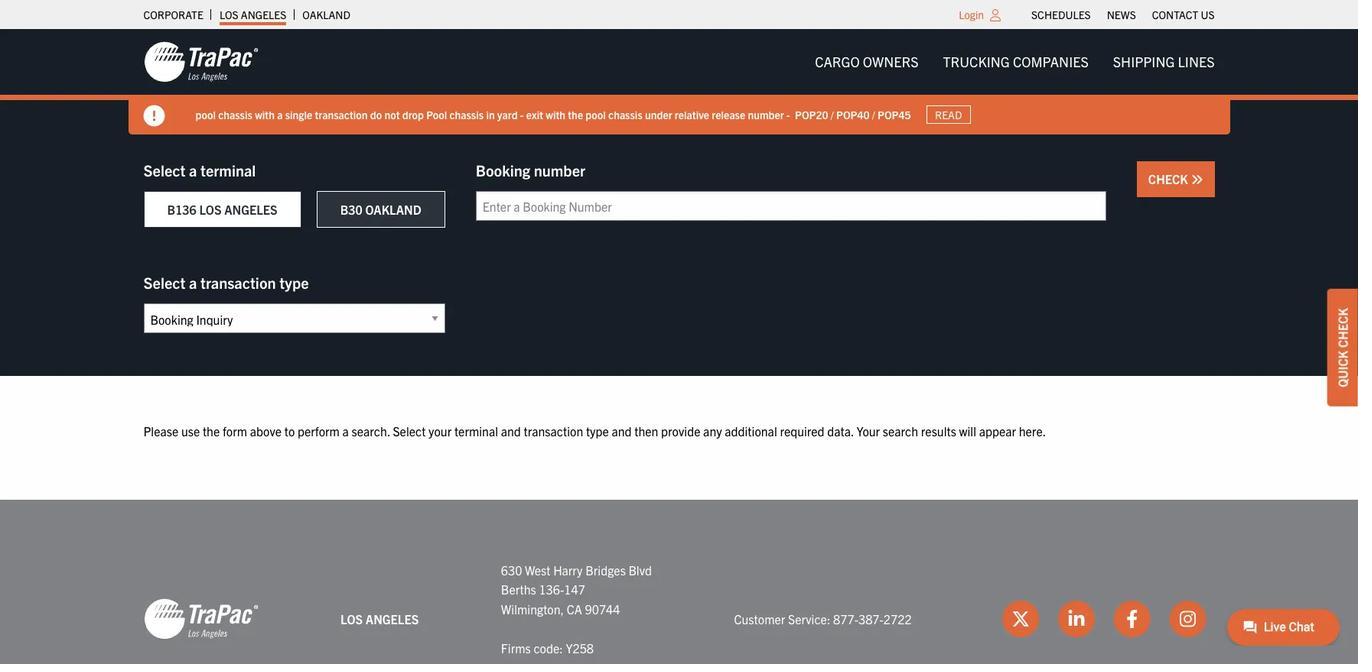Task type: locate. For each thing, give the bounding box(es) containing it.
oakland
[[302, 8, 350, 21], [365, 202, 421, 217]]

transaction
[[315, 108, 368, 121], [200, 273, 276, 292], [524, 424, 583, 439]]

1 vertical spatial los angeles
[[341, 612, 419, 627]]

1 horizontal spatial pool
[[586, 108, 606, 121]]

los angeles image
[[143, 41, 258, 83], [143, 599, 258, 641]]

2 vertical spatial transaction
[[524, 424, 583, 439]]

service:
[[788, 612, 830, 627]]

0 horizontal spatial and
[[501, 424, 521, 439]]

0 vertical spatial menu bar
[[1023, 4, 1223, 25]]

under
[[645, 108, 672, 121]]

1 vertical spatial check
[[1335, 308, 1350, 348]]

1 vertical spatial angeles
[[224, 202, 277, 217]]

pool up select a terminal in the top left of the page
[[195, 108, 216, 121]]

1 horizontal spatial solid image
[[1191, 174, 1203, 186]]

0 vertical spatial los angeles
[[219, 8, 286, 21]]

pop20
[[795, 108, 828, 121]]

1 vertical spatial solid image
[[1191, 174, 1203, 186]]

select down b136
[[143, 273, 185, 292]]

0 vertical spatial solid image
[[143, 106, 165, 127]]

2 vertical spatial angeles
[[366, 612, 419, 627]]

will
[[959, 424, 976, 439]]

owners
[[863, 53, 919, 70]]

2 horizontal spatial transaction
[[524, 424, 583, 439]]

chassis left under
[[608, 108, 642, 121]]

0 vertical spatial type
[[279, 273, 309, 292]]

1 horizontal spatial and
[[612, 424, 632, 439]]

provide
[[661, 424, 700, 439]]

quick check link
[[1327, 289, 1358, 407]]

0 horizontal spatial with
[[255, 108, 275, 121]]

0 horizontal spatial -
[[520, 108, 524, 121]]

number
[[748, 108, 784, 121], [534, 161, 585, 180]]

west
[[525, 563, 550, 578]]

1 los angeles image from the top
[[143, 41, 258, 83]]

2 and from the left
[[612, 424, 632, 439]]

menu bar
[[1023, 4, 1223, 25], [803, 47, 1227, 77]]

a down b136
[[189, 273, 197, 292]]

and right 'your'
[[501, 424, 521, 439]]

chassis left single
[[218, 108, 252, 121]]

contact
[[1152, 8, 1198, 21]]

solid image inside the 'check' 'button'
[[1191, 174, 1203, 186]]

your
[[429, 424, 452, 439]]

2 chassis from the left
[[449, 108, 484, 121]]

/ left the pop45
[[872, 108, 875, 121]]

news link
[[1107, 4, 1136, 25]]

0 horizontal spatial terminal
[[200, 161, 256, 180]]

1 horizontal spatial -
[[786, 108, 790, 121]]

select for select a terminal
[[143, 161, 185, 180]]

select left 'your'
[[393, 424, 426, 439]]

1 vertical spatial menu bar
[[803, 47, 1227, 77]]

0 horizontal spatial the
[[203, 424, 220, 439]]

los inside footer
[[341, 612, 363, 627]]

yard
[[497, 108, 518, 121]]

0 horizontal spatial oakland
[[302, 8, 350, 21]]

0 horizontal spatial pool
[[195, 108, 216, 121]]

0 horizontal spatial chassis
[[218, 108, 252, 121]]

0 vertical spatial check
[[1148, 171, 1191, 187]]

1 vertical spatial transaction
[[200, 273, 276, 292]]

terminal up b136 los angeles
[[200, 161, 256, 180]]

pool
[[426, 108, 447, 121]]

1 vertical spatial los
[[199, 202, 221, 217]]

0 horizontal spatial /
[[831, 108, 834, 121]]

use
[[181, 424, 200, 439]]

1 horizontal spatial with
[[546, 108, 565, 121]]

1 horizontal spatial number
[[748, 108, 784, 121]]

2 horizontal spatial chassis
[[608, 108, 642, 121]]

1 vertical spatial los angeles image
[[143, 599, 258, 641]]

pool right exit on the top left of page
[[586, 108, 606, 121]]

number right release
[[748, 108, 784, 121]]

1 horizontal spatial los angeles
[[341, 612, 419, 627]]

1 horizontal spatial type
[[586, 424, 609, 439]]

shipping lines link
[[1101, 47, 1227, 77]]

1 horizontal spatial check
[[1335, 308, 1350, 348]]

appear
[[979, 424, 1016, 439]]

and left then
[[612, 424, 632, 439]]

the right exit on the top left of page
[[568, 108, 583, 121]]

1 horizontal spatial oakland
[[365, 202, 421, 217]]

check inside 'button'
[[1148, 171, 1191, 187]]

angeles inside footer
[[366, 612, 419, 627]]

1 horizontal spatial chassis
[[449, 108, 484, 121]]

1 / from the left
[[831, 108, 834, 121]]

banner
[[0, 29, 1358, 135]]

0 horizontal spatial transaction
[[200, 273, 276, 292]]

0 vertical spatial the
[[568, 108, 583, 121]]

with
[[255, 108, 275, 121], [546, 108, 565, 121]]

1 vertical spatial oakland
[[365, 202, 421, 217]]

with left single
[[255, 108, 275, 121]]

oakland right b30 on the top left
[[365, 202, 421, 217]]

in
[[486, 108, 495, 121]]

2 los angeles image from the top
[[143, 599, 258, 641]]

/
[[831, 108, 834, 121], [872, 108, 875, 121]]

terminal right 'your'
[[454, 424, 498, 439]]

terminal
[[200, 161, 256, 180], [454, 424, 498, 439]]

number down pool chassis with a single transaction  do not drop pool chassis in yard -  exit with the pool chassis under relative release number -  pop20 / pop40 / pop45
[[534, 161, 585, 180]]

oakland right the 'los angeles' link
[[302, 8, 350, 21]]

solid image
[[143, 106, 165, 127], [1191, 174, 1203, 186]]

0 vertical spatial transaction
[[315, 108, 368, 121]]

search.
[[352, 424, 390, 439]]

/ left pop40
[[831, 108, 834, 121]]

customer
[[734, 612, 785, 627]]

pool
[[195, 108, 216, 121], [586, 108, 606, 121]]

pop45
[[878, 108, 911, 121]]

0 horizontal spatial check
[[1148, 171, 1191, 187]]

1 vertical spatial number
[[534, 161, 585, 180]]

0 vertical spatial angeles
[[241, 8, 286, 21]]

1 vertical spatial type
[[586, 424, 609, 439]]

booking
[[476, 161, 530, 180]]

shipping lines
[[1113, 53, 1215, 70]]

select
[[143, 161, 185, 180], [143, 273, 185, 292], [393, 424, 426, 439]]

a up b136
[[189, 161, 197, 180]]

0 vertical spatial los
[[219, 8, 238, 21]]

with right exit on the top left of page
[[546, 108, 565, 121]]

angeles
[[241, 8, 286, 21], [224, 202, 277, 217], [366, 612, 419, 627]]

menu bar down light image
[[803, 47, 1227, 77]]

check inside 'link'
[[1335, 308, 1350, 348]]

0 vertical spatial oakland
[[302, 8, 350, 21]]

chassis left in
[[449, 108, 484, 121]]

0 vertical spatial terminal
[[200, 161, 256, 180]]

3 chassis from the left
[[608, 108, 642, 121]]

release
[[712, 108, 745, 121]]

0 vertical spatial select
[[143, 161, 185, 180]]

menu bar up 'shipping'
[[1023, 4, 1223, 25]]

footer
[[0, 500, 1358, 665]]

select up b136
[[143, 161, 185, 180]]

not
[[384, 108, 400, 121]]

relative
[[675, 108, 709, 121]]

0 vertical spatial los angeles image
[[143, 41, 258, 83]]

los
[[219, 8, 238, 21], [199, 202, 221, 217], [341, 612, 363, 627]]

1 - from the left
[[520, 108, 524, 121]]

los angeles
[[219, 8, 286, 21], [341, 612, 419, 627]]

check
[[1148, 171, 1191, 187], [1335, 308, 1350, 348]]

0 vertical spatial number
[[748, 108, 784, 121]]

the
[[568, 108, 583, 121], [203, 424, 220, 439]]

0 horizontal spatial solid image
[[143, 106, 165, 127]]

contact us link
[[1152, 4, 1215, 25]]

customer service: 877-387-2722
[[734, 612, 912, 627]]

1 vertical spatial terminal
[[454, 424, 498, 439]]

and
[[501, 424, 521, 439], [612, 424, 632, 439]]

2 vertical spatial los
[[341, 612, 363, 627]]

b30
[[340, 202, 362, 217]]

1 horizontal spatial /
[[872, 108, 875, 121]]

wilmington,
[[501, 602, 564, 617]]

the right use
[[203, 424, 220, 439]]

147
[[564, 582, 585, 598]]

a
[[277, 108, 283, 121], [189, 161, 197, 180], [189, 273, 197, 292], [342, 424, 349, 439]]

1 vertical spatial select
[[143, 273, 185, 292]]

- left exit on the top left of page
[[520, 108, 524, 121]]

1 and from the left
[[501, 424, 521, 439]]

2722
[[884, 612, 912, 627]]

387-
[[858, 612, 884, 627]]

do
[[370, 108, 382, 121]]

- left pop20
[[786, 108, 790, 121]]



Task type: vqa. For each thing, say whether or not it's contained in the screenshot.
transaction
yes



Task type: describe. For each thing, give the bounding box(es) containing it.
harry
[[553, 563, 583, 578]]

berths
[[501, 582, 536, 598]]

90744
[[585, 602, 620, 617]]

0 horizontal spatial number
[[534, 161, 585, 180]]

cargo owners link
[[803, 47, 931, 77]]

877-
[[833, 612, 858, 627]]

footer containing 630 west harry bridges blvd
[[0, 500, 1358, 665]]

above
[[250, 424, 282, 439]]

2 pool from the left
[[586, 108, 606, 121]]

contact us
[[1152, 8, 1215, 21]]

login
[[959, 8, 984, 21]]

menu bar containing cargo owners
[[803, 47, 1227, 77]]

trucking
[[943, 53, 1010, 70]]

here.
[[1019, 424, 1046, 439]]

quick check
[[1335, 308, 1350, 387]]

schedules link
[[1031, 4, 1091, 25]]

cargo owners
[[815, 53, 919, 70]]

los angeles inside footer
[[341, 612, 419, 627]]

1 with from the left
[[255, 108, 275, 121]]

630 west harry bridges blvd berths 136-147 wilmington, ca 90744
[[501, 563, 652, 617]]

us
[[1201, 8, 1215, 21]]

0 horizontal spatial type
[[279, 273, 309, 292]]

bridges
[[585, 563, 626, 578]]

read link
[[926, 105, 971, 124]]

Booking number text field
[[476, 191, 1106, 221]]

b136
[[167, 202, 196, 217]]

booking number
[[476, 161, 585, 180]]

trucking companies link
[[931, 47, 1101, 77]]

select a terminal
[[143, 161, 256, 180]]

shipping
[[1113, 53, 1175, 70]]

a left search.
[[342, 424, 349, 439]]

check button
[[1137, 161, 1215, 197]]

corporate
[[143, 8, 203, 21]]

exit
[[526, 108, 543, 121]]

additional
[[725, 424, 777, 439]]

los angeles image inside footer
[[143, 599, 258, 641]]

companies
[[1013, 53, 1089, 70]]

1 horizontal spatial terminal
[[454, 424, 498, 439]]

please use the form above to perform a search. select your terminal and transaction type and then provide any additional required data. your search results will appear here.
[[143, 424, 1046, 439]]

pop40
[[836, 108, 870, 121]]

1 pool from the left
[[195, 108, 216, 121]]

light image
[[990, 9, 1001, 21]]

1 chassis from the left
[[218, 108, 252, 121]]

menu bar containing schedules
[[1023, 4, 1223, 25]]

select for select a transaction type
[[143, 273, 185, 292]]

y258
[[566, 641, 594, 656]]

1 vertical spatial the
[[203, 424, 220, 439]]

schedules
[[1031, 8, 1091, 21]]

pool chassis with a single transaction  do not drop pool chassis in yard -  exit with the pool chassis under relative release number -  pop20 / pop40 / pop45
[[195, 108, 911, 121]]

form
[[223, 424, 247, 439]]

2 - from the left
[[786, 108, 790, 121]]

a left single
[[277, 108, 283, 121]]

any
[[703, 424, 722, 439]]

1 horizontal spatial the
[[568, 108, 583, 121]]

number inside banner
[[748, 108, 784, 121]]

login link
[[959, 8, 984, 21]]

firms code:  y258
[[501, 641, 594, 656]]

required
[[780, 424, 824, 439]]

lines
[[1178, 53, 1215, 70]]

search
[[883, 424, 918, 439]]

news
[[1107, 8, 1136, 21]]

corporate link
[[143, 4, 203, 25]]

read
[[935, 108, 962, 122]]

to
[[284, 424, 295, 439]]

code:
[[534, 641, 563, 656]]

2 with from the left
[[546, 108, 565, 121]]

banner containing cargo owners
[[0, 29, 1358, 135]]

data.
[[827, 424, 854, 439]]

oakland link
[[302, 4, 350, 25]]

firms
[[501, 641, 531, 656]]

then
[[634, 424, 658, 439]]

0 horizontal spatial los angeles
[[219, 8, 286, 21]]

please
[[143, 424, 178, 439]]

2 vertical spatial select
[[393, 424, 426, 439]]

b136 los angeles
[[167, 202, 277, 217]]

2 / from the left
[[872, 108, 875, 121]]

blvd
[[629, 563, 652, 578]]

cargo
[[815, 53, 860, 70]]

results
[[921, 424, 956, 439]]

perform
[[298, 424, 340, 439]]

trucking companies
[[943, 53, 1089, 70]]

b30 oakland
[[340, 202, 421, 217]]

136-
[[539, 582, 564, 598]]

single
[[285, 108, 312, 121]]

quick
[[1335, 351, 1350, 387]]

ca
[[567, 602, 582, 617]]

select a transaction type
[[143, 273, 309, 292]]

your
[[857, 424, 880, 439]]

1 horizontal spatial transaction
[[315, 108, 368, 121]]

drop
[[402, 108, 424, 121]]

los angeles link
[[219, 4, 286, 25]]

630
[[501, 563, 522, 578]]



